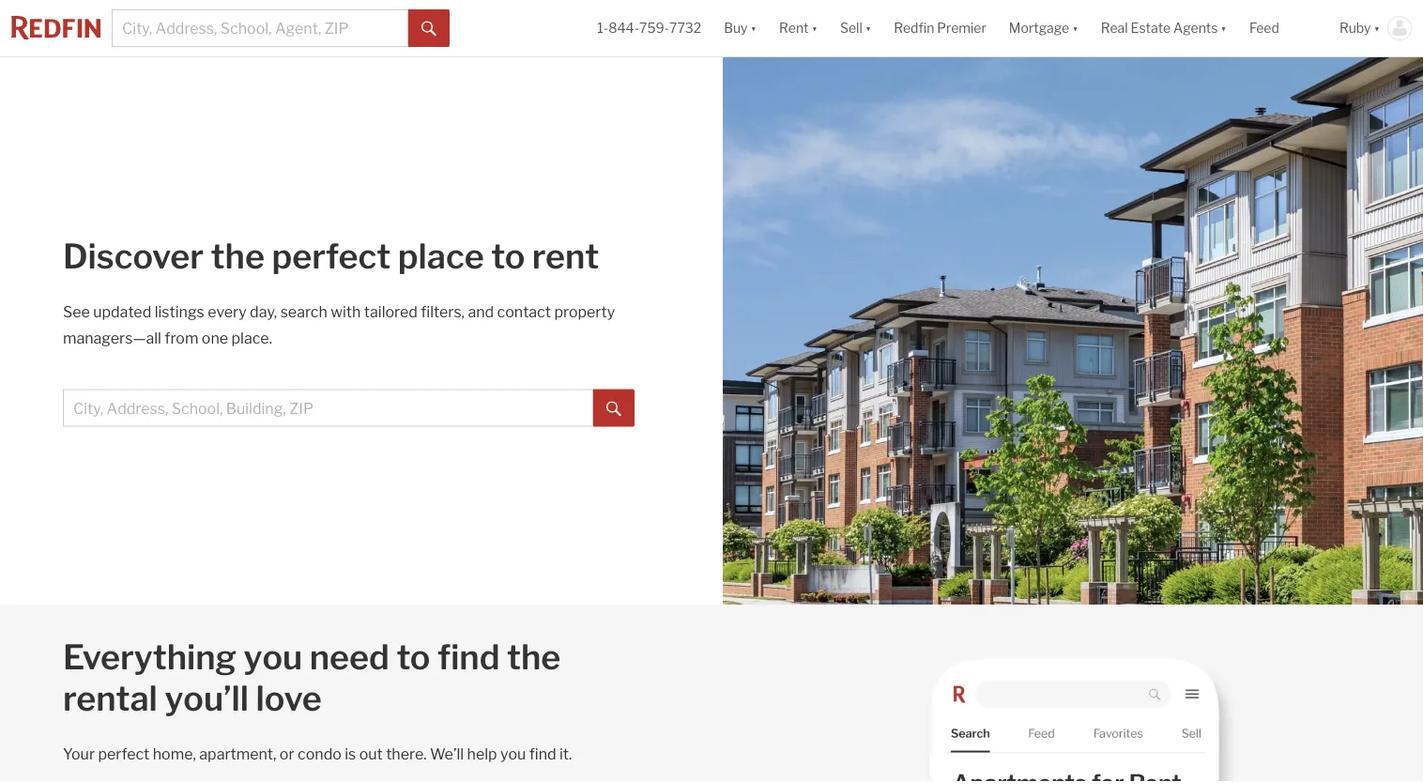 Task type: vqa. For each thing, say whether or not it's contained in the screenshot.
Sell
yes



Task type: locate. For each thing, give the bounding box(es) containing it.
redfin
[[894, 20, 935, 36]]

1-
[[597, 20, 609, 36]]

tailored
[[364, 303, 418, 321]]

perfect up with
[[272, 235, 391, 277]]

rent ▾
[[779, 20, 818, 36]]

real
[[1101, 20, 1128, 36]]

sell ▾
[[840, 20, 872, 36]]

perfect right your
[[98, 745, 150, 764]]

submit search image
[[422, 21, 437, 36], [606, 401, 621, 416]]

rental
[[63, 678, 158, 719]]

0 vertical spatial the
[[211, 235, 265, 277]]

0 vertical spatial submit search image
[[422, 21, 437, 36]]

everything
[[63, 636, 237, 678]]

0 horizontal spatial perfect
[[98, 745, 150, 764]]

3 ▾ from the left
[[866, 20, 872, 36]]

0 vertical spatial perfect
[[272, 235, 391, 277]]

1 ▾ from the left
[[751, 20, 757, 36]]

1 horizontal spatial you
[[500, 745, 526, 764]]

to left rent
[[491, 235, 525, 277]]

to inside everything you need to find the rental you'll love
[[397, 636, 430, 678]]

submit search image for city, address, school, building, zip search box
[[606, 401, 621, 416]]

perfect
[[272, 235, 391, 277], [98, 745, 150, 764]]

1 vertical spatial find
[[529, 745, 556, 764]]

1 horizontal spatial to
[[491, 235, 525, 277]]

find
[[438, 636, 500, 678], [529, 745, 556, 764]]

apartment,
[[199, 745, 276, 764]]

0 horizontal spatial submit search image
[[422, 21, 437, 36]]

redfin premier
[[894, 20, 987, 36]]

1 vertical spatial you
[[500, 745, 526, 764]]

image of phone on redfin app searching for apartments for rent image
[[723, 605, 1424, 782]]

▾ right rent at top
[[812, 20, 818, 36]]

feed
[[1250, 20, 1280, 36]]

▾
[[751, 20, 757, 36], [812, 20, 818, 36], [866, 20, 872, 36], [1073, 20, 1079, 36], [1221, 20, 1227, 36], [1374, 20, 1380, 36]]

0 horizontal spatial the
[[211, 235, 265, 277]]

759-
[[639, 20, 670, 36]]

redfin premier button
[[883, 0, 998, 56]]

7732
[[670, 20, 702, 36]]

0 horizontal spatial you
[[244, 636, 303, 678]]

5 ▾ from the left
[[1221, 20, 1227, 36]]

6 ▾ from the left
[[1374, 20, 1380, 36]]

everything you need to find the rental you'll love
[[63, 636, 561, 719]]

your perfect home, apartment, or condo is out there. we'll help you find it.
[[63, 745, 572, 764]]

2 ▾ from the left
[[812, 20, 818, 36]]

1 horizontal spatial perfect
[[272, 235, 391, 277]]

you
[[244, 636, 303, 678], [500, 745, 526, 764]]

▾ right buy
[[751, 20, 757, 36]]

buy ▾ button
[[724, 0, 757, 56]]

ruby ▾
[[1340, 20, 1380, 36]]

you right help
[[500, 745, 526, 764]]

find inside everything you need to find the rental you'll love
[[438, 636, 500, 678]]

sell
[[840, 20, 863, 36]]

0 horizontal spatial to
[[397, 636, 430, 678]]

and
[[468, 303, 494, 321]]

the inside everything you need to find the rental you'll love
[[507, 636, 561, 678]]

1 horizontal spatial submit search image
[[606, 401, 621, 416]]

we'll
[[430, 745, 464, 764]]

search
[[280, 303, 328, 321]]

City, Address, School, Building, ZIP search field
[[63, 389, 593, 427]]

to
[[491, 235, 525, 277], [397, 636, 430, 678]]

0 vertical spatial you
[[244, 636, 303, 678]]

mortgage ▾ button
[[1009, 0, 1079, 56]]

one
[[202, 329, 228, 347]]

discover the perfect place to rent
[[63, 235, 599, 277]]

real estate agents ▾
[[1101, 20, 1227, 36]]

updated
[[93, 303, 151, 321]]

4 ▾ from the left
[[1073, 20, 1079, 36]]

condo
[[298, 745, 342, 764]]

▾ right ruby
[[1374, 20, 1380, 36]]

premier
[[937, 20, 987, 36]]

▾ right the mortgage
[[1073, 20, 1079, 36]]

1 vertical spatial submit search image
[[606, 401, 621, 416]]

an apartment complex on a bright sunny day image
[[723, 57, 1424, 605]]

to right need
[[397, 636, 430, 678]]

rent ▾ button
[[768, 0, 829, 56]]

feed button
[[1238, 0, 1329, 56]]

day,
[[250, 303, 277, 321]]

you left need
[[244, 636, 303, 678]]

rent
[[532, 235, 599, 277]]

the
[[211, 235, 265, 277], [507, 636, 561, 678]]

1 vertical spatial the
[[507, 636, 561, 678]]

there.
[[386, 745, 427, 764]]

discover
[[63, 235, 204, 277]]

submit search image for city, address, school, agent, zip search field
[[422, 21, 437, 36]]

1 vertical spatial to
[[397, 636, 430, 678]]

▾ right agents on the right top of page
[[1221, 20, 1227, 36]]

0 horizontal spatial find
[[438, 636, 500, 678]]

0 vertical spatial find
[[438, 636, 500, 678]]

1 horizontal spatial the
[[507, 636, 561, 678]]

▾ right sell
[[866, 20, 872, 36]]

▾ for sell ▾
[[866, 20, 872, 36]]

agents
[[1174, 20, 1218, 36]]



Task type: describe. For each thing, give the bounding box(es) containing it.
it.
[[560, 745, 572, 764]]

from
[[165, 329, 199, 347]]

estate
[[1131, 20, 1171, 36]]

real estate agents ▾ button
[[1090, 0, 1238, 56]]

every
[[208, 303, 247, 321]]

1-844-759-7732
[[597, 20, 702, 36]]

▾ for ruby ▾
[[1374, 20, 1380, 36]]

filters,
[[421, 303, 465, 321]]

City, Address, School, Agent, ZIP search field
[[112, 9, 408, 47]]

buy ▾
[[724, 20, 757, 36]]

real estate agents ▾ link
[[1101, 0, 1227, 56]]

mortgage
[[1009, 20, 1070, 36]]

love
[[256, 678, 322, 719]]

property
[[554, 303, 615, 321]]

1-844-759-7732 link
[[597, 20, 702, 36]]

ruby
[[1340, 20, 1371, 36]]

is
[[345, 745, 356, 764]]

place
[[398, 235, 484, 277]]

need
[[310, 636, 390, 678]]

your
[[63, 745, 95, 764]]

see
[[63, 303, 90, 321]]

1 horizontal spatial find
[[529, 745, 556, 764]]

see updated listings every day, search with tailored filters, and contact property managers—all from one place.
[[63, 303, 615, 347]]

you'll
[[165, 678, 249, 719]]

844-
[[609, 20, 639, 36]]

place.
[[231, 329, 272, 347]]

sell ▾ button
[[840, 0, 872, 56]]

▾ for rent ▾
[[812, 20, 818, 36]]

1 vertical spatial perfect
[[98, 745, 150, 764]]

▾ for buy ▾
[[751, 20, 757, 36]]

help
[[467, 745, 497, 764]]

managers—all
[[63, 329, 161, 347]]

with
[[331, 303, 361, 321]]

mortgage ▾ button
[[998, 0, 1090, 56]]

▾ for mortgage ▾
[[1073, 20, 1079, 36]]

sell ▾ button
[[829, 0, 883, 56]]

0 vertical spatial to
[[491, 235, 525, 277]]

you inside everything you need to find the rental you'll love
[[244, 636, 303, 678]]

out
[[359, 745, 383, 764]]

contact
[[497, 303, 551, 321]]

home,
[[153, 745, 196, 764]]

rent
[[779, 20, 809, 36]]

listings
[[155, 303, 204, 321]]

or
[[280, 745, 294, 764]]

buy
[[724, 20, 748, 36]]

mortgage ▾
[[1009, 20, 1079, 36]]

rent ▾ button
[[779, 0, 818, 56]]

buy ▾ button
[[713, 0, 768, 56]]



